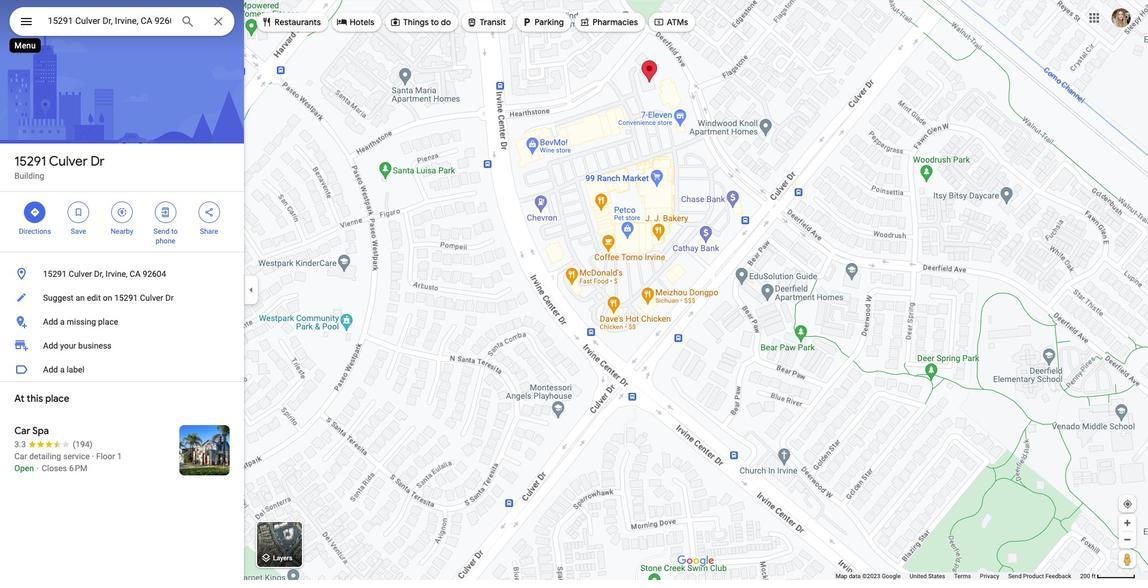 Task type: vqa. For each thing, say whether or not it's contained in the screenshot.
to in Send to phone
yes



Task type: locate. For each thing, give the bounding box(es) containing it.
dr inside the 15291 culver dr building
[[91, 153, 105, 170]]

ft
[[1092, 573, 1096, 580]]

3 add from the top
[[43, 365, 58, 374]]

0 vertical spatial culver
[[49, 153, 88, 170]]

a for missing
[[60, 317, 65, 327]]

1 car from the top
[[14, 425, 30, 437]]

data
[[849, 573, 861, 580]]

1 horizontal spatial to
[[431, 17, 439, 28]]


[[117, 206, 127, 219]]

2 vertical spatial add
[[43, 365, 58, 374]]

car inside car detailing service · floor 1 open ⋅ closes 6 pm
[[14, 452, 27, 461]]

culver left dr,
[[69, 269, 92, 279]]

1 horizontal spatial place
[[98, 317, 118, 327]]

6 pm
[[69, 464, 87, 473]]

share
[[200, 227, 218, 236]]

send inside send to phone
[[153, 227, 170, 236]]

1 add from the top
[[43, 317, 58, 327]]

add
[[43, 317, 58, 327], [43, 341, 58, 351], [43, 365, 58, 374]]

place inside button
[[98, 317, 118, 327]]

culver inside button
[[69, 269, 92, 279]]

None field
[[48, 14, 171, 28]]

product
[[1023, 573, 1044, 580]]

1 vertical spatial car
[[14, 452, 27, 461]]

a inside button
[[60, 317, 65, 327]]

layers
[[273, 555, 292, 562]]

add for add a label
[[43, 365, 58, 374]]

car down 3.3
[[14, 452, 27, 461]]

a inside button
[[60, 365, 65, 374]]

add left your
[[43, 341, 58, 351]]

on
[[103, 293, 112, 303]]

privacy button
[[980, 572, 1000, 580]]

send inside button
[[1009, 573, 1022, 580]]

hotels
[[350, 17, 375, 28]]

1 vertical spatial a
[[60, 365, 65, 374]]

label
[[67, 365, 84, 374]]

footer containing map data ©2023 google
[[836, 572, 1081, 580]]

edit
[[87, 293, 101, 303]]

15291 culver dr building
[[14, 153, 105, 181]]

add your business link
[[0, 334, 244, 358]]

15291 inside the 15291 culver dr building
[[14, 153, 46, 170]]

send up phone
[[153, 227, 170, 236]]

zoom out image
[[1123, 535, 1132, 544]]

to up phone
[[171, 227, 178, 236]]

culver for dr,
[[69, 269, 92, 279]]

add left label
[[43, 365, 58, 374]]

dr
[[91, 153, 105, 170], [165, 293, 174, 303]]

1 vertical spatial 15291
[[43, 269, 67, 279]]

car for car spa
[[14, 425, 30, 437]]

0 vertical spatial a
[[60, 317, 65, 327]]

culver for dr
[[49, 153, 88, 170]]

send
[[153, 227, 170, 236], [1009, 573, 1022, 580]]

0 vertical spatial send
[[153, 227, 170, 236]]

culver inside the 15291 culver dr building
[[49, 153, 88, 170]]

car
[[14, 425, 30, 437], [14, 452, 27, 461]]

culver down 92604 at top left
[[140, 293, 163, 303]]

send product feedback
[[1009, 573, 1072, 580]]

to
[[431, 17, 439, 28], [171, 227, 178, 236]]

place
[[98, 317, 118, 327], [45, 393, 69, 405]]

1 horizontal spatial dr
[[165, 293, 174, 303]]

dr inside button
[[165, 293, 174, 303]]

15291 inside button
[[43, 269, 67, 279]]

15291 up building
[[14, 153, 46, 170]]

92604
[[143, 269, 166, 279]]

add inside button
[[43, 317, 58, 327]]

0 horizontal spatial to
[[171, 227, 178, 236]]

place down suggest an edit on 15291 culver dr
[[98, 317, 118, 327]]

a
[[60, 317, 65, 327], [60, 365, 65, 374]]

0 horizontal spatial send
[[153, 227, 170, 236]]

2 vertical spatial culver
[[140, 293, 163, 303]]

 button
[[10, 7, 43, 38]]

add for add your business
[[43, 341, 58, 351]]

add for add a missing place
[[43, 317, 58, 327]]

1 a from the top
[[60, 317, 65, 327]]

add a label
[[43, 365, 84, 374]]

 restaurants
[[261, 16, 321, 29]]

things
[[403, 17, 429, 28]]

2 car from the top
[[14, 452, 27, 461]]

1 horizontal spatial send
[[1009, 573, 1022, 580]]

0 vertical spatial car
[[14, 425, 30, 437]]

 transit
[[467, 16, 506, 29]]

add a missing place button
[[0, 310, 244, 334]]

0 horizontal spatial dr
[[91, 153, 105, 170]]

2 add from the top
[[43, 341, 58, 351]]

1 vertical spatial add
[[43, 341, 58, 351]]

terms
[[954, 573, 971, 580]]


[[160, 206, 171, 219]]

spa
[[32, 425, 49, 437]]

 things to do
[[390, 16, 451, 29]]

add down suggest
[[43, 317, 58, 327]]

0 vertical spatial add
[[43, 317, 58, 327]]

to left "do" at the top left of page
[[431, 17, 439, 28]]

add inside button
[[43, 365, 58, 374]]

1 vertical spatial to
[[171, 227, 178, 236]]

footer
[[836, 572, 1081, 580]]

closes
[[42, 464, 67, 473]]

0 vertical spatial dr
[[91, 153, 105, 170]]

place right this
[[45, 393, 69, 405]]

1
[[117, 452, 122, 461]]

collapse side panel image
[[245, 284, 258, 297]]

0 vertical spatial 15291
[[14, 153, 46, 170]]

car up 3.3
[[14, 425, 30, 437]]

show street view coverage image
[[1119, 550, 1136, 568]]

©2023
[[862, 573, 881, 580]]

send left product
[[1009, 573, 1022, 580]]

15291 right on
[[114, 293, 138, 303]]

a for label
[[60, 365, 65, 374]]

1 vertical spatial dr
[[165, 293, 174, 303]]

0 horizontal spatial place
[[45, 393, 69, 405]]

atms
[[667, 17, 688, 28]]

15291 for dr
[[14, 153, 46, 170]]

1 vertical spatial culver
[[69, 269, 92, 279]]

add your business
[[43, 341, 112, 351]]

1 vertical spatial send
[[1009, 573, 1022, 580]]

culver up ""
[[49, 153, 88, 170]]

 parking
[[522, 16, 564, 29]]

dr,
[[94, 269, 104, 279]]

states
[[929, 573, 946, 580]]

culver
[[49, 153, 88, 170], [69, 269, 92, 279], [140, 293, 163, 303]]

2 vertical spatial 15291
[[114, 293, 138, 303]]

send to phone
[[153, 227, 178, 245]]

a left label
[[60, 365, 65, 374]]

united states button
[[910, 572, 946, 580]]

car spa
[[14, 425, 49, 437]]

this
[[27, 393, 43, 405]]

0 vertical spatial to
[[431, 17, 439, 28]]

building
[[14, 171, 44, 181]]

save
[[71, 227, 86, 236]]

a left missing
[[60, 317, 65, 327]]

united states
[[910, 573, 946, 580]]

culver inside button
[[140, 293, 163, 303]]

 search field
[[10, 7, 234, 38]]

suggest
[[43, 293, 74, 303]]

15291 up suggest
[[43, 269, 67, 279]]

0 vertical spatial place
[[98, 317, 118, 327]]

2 a from the top
[[60, 365, 65, 374]]

send for send product feedback
[[1009, 573, 1022, 580]]

200 ft button
[[1081, 573, 1136, 580]]



Task type: describe. For each thing, give the bounding box(es) containing it.
your
[[60, 341, 76, 351]]

ca
[[130, 269, 141, 279]]

terms button
[[954, 572, 971, 580]]

privacy
[[980, 573, 1000, 580]]

suggest an edit on 15291 culver dr
[[43, 293, 174, 303]]

google maps element
[[0, 0, 1148, 580]]

footer inside google maps element
[[836, 572, 1081, 580]]

add a label button
[[0, 358, 244, 382]]

 pharmacies
[[580, 16, 638, 29]]


[[261, 16, 272, 29]]

to inside send to phone
[[171, 227, 178, 236]]

restaurants
[[275, 17, 321, 28]]

15291 Culver Dr, Irvine, CA 92604 field
[[10, 7, 234, 36]]

200 ft
[[1081, 573, 1096, 580]]


[[337, 16, 347, 29]]

15291 for dr,
[[43, 269, 67, 279]]

transit
[[480, 17, 506, 28]]

map
[[836, 573, 848, 580]]


[[467, 16, 477, 29]]

15291 culver dr main content
[[0, 0, 244, 580]]


[[522, 16, 532, 29]]

parking
[[535, 17, 564, 28]]

3.3
[[14, 440, 26, 449]]

at this place
[[14, 393, 69, 405]]

nearby
[[111, 227, 133, 236]]

1 vertical spatial place
[[45, 393, 69, 405]]

15291 inside button
[[114, 293, 138, 303]]

3.3 stars 194 reviews image
[[14, 438, 93, 450]]

suggest an edit on 15291 culver dr button
[[0, 286, 244, 310]]

floor
[[96, 452, 115, 461]]

pharmacies
[[593, 17, 638, 28]]

directions
[[19, 227, 51, 236]]

send for send to phone
[[153, 227, 170, 236]]


[[390, 16, 401, 29]]

united
[[910, 573, 927, 580]]


[[30, 206, 40, 219]]


[[654, 16, 664, 29]]

⋅
[[36, 464, 40, 473]]

open
[[14, 464, 34, 473]]

 atms
[[654, 16, 688, 29]]

detailing
[[29, 452, 61, 461]]

do
[[441, 17, 451, 28]]

google
[[882, 573, 901, 580]]


[[580, 16, 590, 29]]

feedback
[[1046, 573, 1072, 580]]

zoom in image
[[1123, 519, 1132, 528]]

(194)
[[73, 440, 93, 449]]

show your location image
[[1123, 499, 1133, 510]]

missing
[[67, 317, 96, 327]]

200
[[1081, 573, 1091, 580]]

google account: michelle dermenjian  
(michelle.dermenjian@adept.ai) image
[[1112, 8, 1131, 27]]

15291 culver dr, irvine, ca 92604
[[43, 269, 166, 279]]

none field inside 15291 culver dr, irvine, ca 92604 field
[[48, 14, 171, 28]]

to inside  things to do
[[431, 17, 439, 28]]

irvine,
[[106, 269, 128, 279]]

·
[[92, 452, 94, 461]]


[[204, 206, 214, 219]]

car detailing service · floor 1 open ⋅ closes 6 pm
[[14, 452, 122, 473]]

add a missing place
[[43, 317, 118, 327]]

an
[[76, 293, 85, 303]]

 hotels
[[337, 16, 375, 29]]

business
[[78, 341, 112, 351]]

actions for 15291 culver dr region
[[0, 192, 244, 252]]


[[19, 13, 33, 30]]

map data ©2023 google
[[836, 573, 901, 580]]

send product feedback button
[[1009, 572, 1072, 580]]

service
[[63, 452, 90, 461]]

car for car detailing service · floor 1 open ⋅ closes 6 pm
[[14, 452, 27, 461]]

15291 culver dr, irvine, ca 92604 button
[[0, 262, 244, 286]]

at
[[14, 393, 24, 405]]

phone
[[156, 237, 175, 245]]


[[73, 206, 84, 219]]



